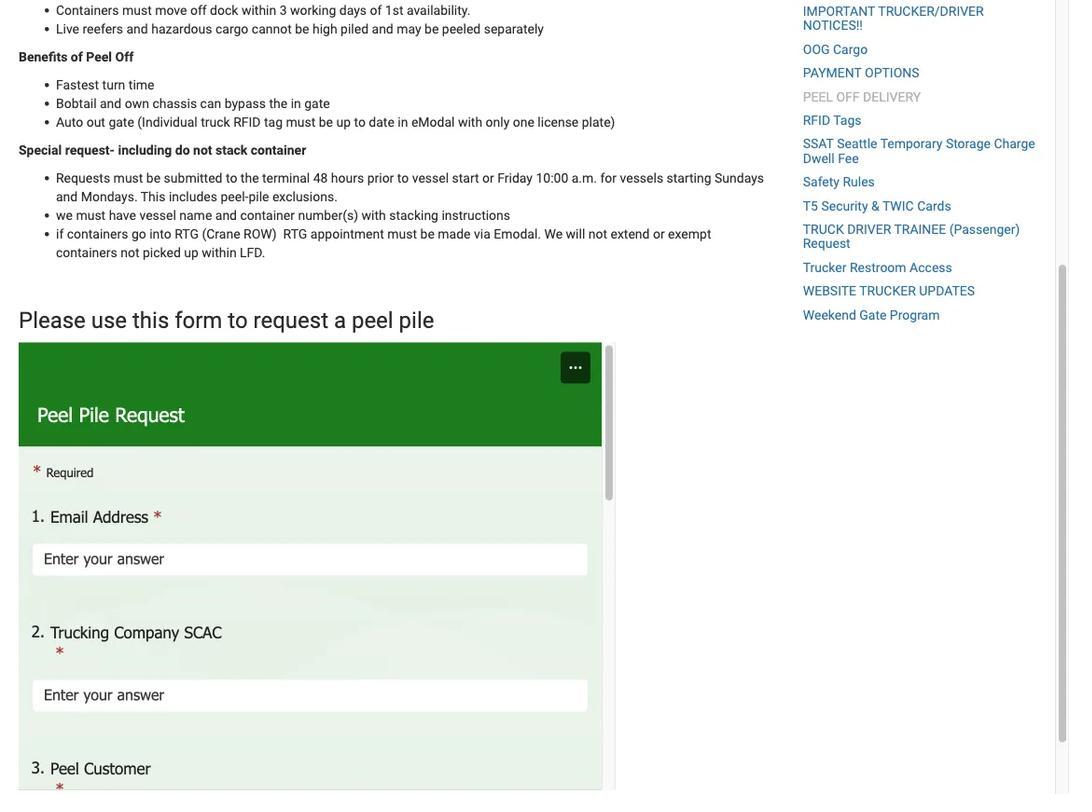 Task type: vqa. For each thing, say whether or not it's contained in the screenshot.
by
no



Task type: describe. For each thing, give the bounding box(es) containing it.
(passenger)
[[950, 222, 1020, 237]]

peel
[[86, 49, 112, 64]]

container inside requests must be submitted to the terminal 48 hours prior to vessel start or friday 10:00 a.m. for vessels starting sundays and mondays. this includes peel-pile exclusions. we must have vessel name and container number(s) with stacking instructions if containers go into rtg (crane row)  rtg appointment must be made via emodal. we will not extend or exempt containers not picked up within lfd.
[[240, 208, 295, 223]]

be up this
[[146, 170, 161, 186]]

payment
[[803, 65, 862, 81]]

up inside requests must be submitted to the terminal 48 hours prior to vessel start or friday 10:00 a.m. for vessels starting sundays and mondays. this includes peel-pile exclusions. we must have vessel name and container number(s) with stacking instructions if containers go into rtg (crane row)  rtg appointment must be made via emodal. we will not extend or exempt containers not picked up within lfd.
[[184, 245, 199, 260]]

reefers
[[83, 21, 123, 36]]

peel-
[[221, 189, 249, 204]]

made
[[438, 226, 471, 242]]

availability.
[[407, 2, 471, 18]]

we
[[544, 226, 563, 242]]

driver
[[847, 222, 891, 237]]

to up peel-
[[226, 170, 237, 186]]

request-
[[65, 142, 115, 158]]

restroom
[[850, 260, 907, 275]]

hours
[[331, 170, 364, 186]]

website trucker updates link
[[803, 284, 975, 299]]

fee
[[838, 151, 859, 166]]

cargo
[[216, 21, 249, 36]]

program
[[890, 307, 940, 323]]

1 vertical spatial containers
[[56, 245, 117, 260]]

trucker restroom access link
[[803, 260, 952, 275]]

t5 security & twic cards link
[[803, 198, 951, 214]]

the inside requests must be submitted to the terminal 48 hours prior to vessel start or friday 10:00 a.m. for vessels starting sundays and mondays. this includes peel-pile exclusions. we must have vessel name and container number(s) with stacking instructions if containers go into rtg (crane row)  rtg appointment must be made via emodal. we will not extend or exempt containers not picked up within lfd.
[[241, 170, 259, 186]]

seattle
[[837, 136, 878, 152]]

stacking
[[389, 208, 439, 223]]

(individual
[[137, 114, 198, 130]]

rfid tags link
[[803, 113, 862, 128]]

form
[[175, 307, 222, 334]]

trucker/driver
[[878, 4, 984, 19]]

the inside fastest turn time bobtail and own chassis can bypass the in gate auto out gate (individual truck rfid tag must be up to date in emodal with only one license plate)
[[269, 96, 288, 111]]

0 horizontal spatial of
[[71, 49, 83, 64]]

1 vertical spatial gate
[[109, 114, 134, 130]]

off
[[115, 49, 134, 64]]

emodal.
[[494, 226, 541, 242]]

hazardous
[[151, 21, 212, 36]]

1 horizontal spatial vessel
[[412, 170, 449, 186]]

extend
[[611, 226, 650, 242]]

cannot
[[252, 21, 292, 36]]

payment options link
[[803, 65, 920, 81]]

weekend
[[803, 307, 856, 323]]

2 horizontal spatial not
[[589, 226, 607, 242]]

temporary
[[881, 136, 943, 152]]

notices!!
[[803, 18, 863, 33]]

and up off
[[126, 21, 148, 36]]

be inside fastest turn time bobtail and own chassis can bypass the in gate auto out gate (individual truck rfid tag must be up to date in emodal with only one license plate)
[[319, 114, 333, 130]]

requests must be submitted to the terminal 48 hours prior to vessel start or friday 10:00 a.m. for vessels starting sundays and mondays. this includes peel-pile exclusions. we must have vessel name and container number(s) with stacking instructions if containers go into rtg (crane row)  rtg appointment must be made via emodal. we will not extend or exempt containers not picked up within lfd.
[[56, 170, 764, 260]]

with inside requests must be submitted to the terminal 48 hours prior to vessel start or friday 10:00 a.m. for vessels starting sundays and mondays. this includes peel-pile exclusions. we must have vessel name and container number(s) with stacking instructions if containers go into rtg (crane row)  rtg appointment must be made via emodal. we will not extend or exempt containers not picked up within lfd.
[[362, 208, 386, 223]]

must inside containers must move off dock within 3 working days of 1st availability. live reefers and hazardous cargo cannot be high piled and may be peeled separately
[[122, 2, 152, 18]]

sundays
[[715, 170, 764, 186]]

access
[[910, 260, 952, 275]]

security
[[822, 198, 868, 214]]

off
[[190, 2, 207, 18]]

trucker
[[860, 284, 916, 299]]

bobtail
[[56, 96, 97, 111]]

trainee
[[894, 222, 946, 237]]

important trucker/driver notices!! oog cargo payment options peel off delivery rfid tags ssat seattle temporary storage charge dwell fee safety rules t5 security & twic cards truck driver trainee (passenger) request trucker restroom access website trucker updates weekend gate program
[[803, 4, 1035, 323]]

fastest
[[56, 77, 99, 92]]

move
[[155, 2, 187, 18]]

storage
[[946, 136, 991, 152]]

oog
[[803, 42, 830, 57]]

one
[[513, 114, 535, 130]]

only
[[486, 114, 510, 130]]

go
[[131, 226, 146, 242]]

weekend gate program link
[[803, 307, 940, 323]]

vessels
[[620, 170, 664, 186]]

will
[[566, 226, 585, 242]]

0 vertical spatial container
[[251, 142, 306, 158]]

t5
[[803, 198, 818, 214]]

do
[[175, 142, 190, 158]]

number(s)
[[298, 208, 358, 223]]

twic
[[883, 198, 914, 214]]

important
[[803, 4, 875, 19]]

2 rtg from the left
[[283, 226, 307, 242]]

1 vertical spatial pile
[[399, 307, 434, 334]]

date
[[369, 114, 395, 130]]

can
[[200, 96, 221, 111]]

to inside fastest turn time bobtail and own chassis can bypass the in gate auto out gate (individual truck rfid tag must be up to date in emodal with only one license plate)
[[354, 114, 366, 130]]

includes
[[169, 189, 217, 204]]

within inside containers must move off dock within 3 working days of 1st availability. live reefers and hazardous cargo cannot be high piled and may be peeled separately
[[242, 2, 276, 18]]

up inside fastest turn time bobtail and own chassis can bypass the in gate auto out gate (individual truck rfid tag must be up to date in emodal with only one license plate)
[[336, 114, 351, 130]]

special
[[19, 142, 62, 158]]

0 vertical spatial gate
[[304, 96, 330, 111]]

cargo
[[833, 42, 868, 57]]

requests
[[56, 170, 110, 186]]

must up mondays.
[[113, 170, 143, 186]]

prior
[[367, 170, 394, 186]]

starting
[[667, 170, 712, 186]]

auto
[[56, 114, 83, 130]]

have
[[109, 208, 136, 223]]

truck driver trainee (passenger) request link
[[803, 222, 1020, 252]]

off
[[837, 89, 860, 104]]

fastest turn time bobtail and own chassis can bypass the in gate auto out gate (individual truck rfid tag must be up to date in emodal with only one license plate)
[[56, 77, 615, 130]]

instructions
[[442, 208, 510, 223]]

ssat
[[803, 136, 834, 152]]



Task type: locate. For each thing, give the bounding box(es) containing it.
submitted
[[164, 170, 223, 186]]

with left "only"
[[458, 114, 483, 130]]

the up tag
[[269, 96, 288, 111]]

and up (crane
[[215, 208, 237, 223]]

48
[[313, 170, 328, 186]]

and
[[126, 21, 148, 36], [372, 21, 394, 36], [100, 96, 122, 111], [56, 189, 78, 204], [215, 208, 237, 223]]

friday
[[498, 170, 533, 186]]

separately
[[484, 21, 544, 36]]

via
[[474, 226, 491, 242]]

1 vertical spatial container
[[240, 208, 295, 223]]

exclusions.
[[272, 189, 338, 204]]

tag
[[264, 114, 283, 130]]

1 horizontal spatial within
[[242, 2, 276, 18]]

gate
[[304, 96, 330, 111], [109, 114, 134, 130]]

0 horizontal spatial pile
[[249, 189, 269, 204]]

within inside requests must be submitted to the terminal 48 hours prior to vessel start or friday 10:00 a.m. for vessels starting sundays and mondays. this includes peel-pile exclusions. we must have vessel name and container number(s) with stacking instructions if containers go into rtg (crane row)  rtg appointment must be made via emodal. we will not extend or exempt containers not picked up within lfd.
[[202, 245, 237, 260]]

truck
[[201, 114, 230, 130]]

0 horizontal spatial vessel
[[139, 208, 176, 223]]

&
[[872, 198, 880, 214]]

please
[[19, 307, 86, 334]]

chassis
[[152, 96, 197, 111]]

pile right peel
[[399, 307, 434, 334]]

gate down own
[[109, 114, 134, 130]]

rfid down peel
[[803, 113, 831, 128]]

0 horizontal spatial the
[[241, 170, 259, 186]]

1 horizontal spatial rtg
[[283, 226, 307, 242]]

within down (crane
[[202, 245, 237, 260]]

1 horizontal spatial of
[[370, 2, 382, 18]]

vessel up 'into'
[[139, 208, 176, 223]]

benefits
[[19, 49, 68, 64]]

into
[[149, 226, 171, 242]]

1 vertical spatial vessel
[[139, 208, 176, 223]]

0 horizontal spatial with
[[362, 208, 386, 223]]

1 vertical spatial up
[[184, 245, 199, 260]]

0 horizontal spatial rfid
[[233, 114, 261, 130]]

must left the 'move' at the left top of the page
[[122, 2, 152, 18]]

with inside fastest turn time bobtail and own chassis can bypass the in gate auto out gate (individual truck rfid tag must be up to date in emodal with only one license plate)
[[458, 114, 483, 130]]

must down mondays.
[[76, 208, 106, 223]]

0 vertical spatial or
[[482, 170, 494, 186]]

or right start
[[482, 170, 494, 186]]

1 horizontal spatial or
[[653, 226, 665, 242]]

request
[[803, 236, 851, 252]]

we
[[56, 208, 73, 223]]

benefits of peel off
[[19, 49, 134, 64]]

safety
[[803, 174, 840, 190]]

1 horizontal spatial in
[[398, 114, 408, 130]]

pile down terminal
[[249, 189, 269, 204]]

1 vertical spatial not
[[589, 226, 607, 242]]

high
[[313, 21, 337, 36]]

up
[[336, 114, 351, 130], [184, 245, 199, 260]]

containers
[[67, 226, 128, 242], [56, 245, 117, 260]]

own
[[125, 96, 149, 111]]

1 vertical spatial within
[[202, 245, 237, 260]]

please use this form to request a peel pile
[[19, 307, 434, 334]]

tags
[[834, 113, 862, 128]]

in right bypass
[[291, 96, 301, 111]]

1 vertical spatial the
[[241, 170, 259, 186]]

ssat seattle temporary storage charge dwell fee link
[[803, 136, 1035, 166]]

(crane
[[202, 226, 240, 242]]

this
[[133, 307, 169, 334]]

must down stacking
[[388, 226, 417, 242]]

containers down if
[[56, 245, 117, 260]]

be down working
[[295, 21, 309, 36]]

peeled
[[442, 21, 481, 36]]

3
[[280, 2, 287, 18]]

2 vertical spatial not
[[121, 245, 139, 260]]

0 vertical spatial pile
[[249, 189, 269, 204]]

rtg down 'name'
[[175, 226, 199, 242]]

start
[[452, 170, 479, 186]]

1 horizontal spatial pile
[[399, 307, 434, 334]]

1 vertical spatial in
[[398, 114, 408, 130]]

must
[[122, 2, 152, 18], [286, 114, 316, 130], [113, 170, 143, 186], [76, 208, 106, 223], [388, 226, 417, 242]]

1 horizontal spatial rfid
[[803, 113, 831, 128]]

container down peel-
[[240, 208, 295, 223]]

up right 'picked'
[[184, 245, 199, 260]]

out
[[86, 114, 105, 130]]

exempt
[[668, 226, 711, 242]]

a
[[334, 307, 346, 334]]

rules
[[843, 174, 875, 190]]

must inside fastest turn time bobtail and own chassis can bypass the in gate auto out gate (individual truck rfid tag must be up to date in emodal with only one license plate)
[[286, 114, 316, 130]]

in right date
[[398, 114, 408, 130]]

must right tag
[[286, 114, 316, 130]]

with
[[458, 114, 483, 130], [362, 208, 386, 223]]

with up appointment
[[362, 208, 386, 223]]

peel
[[352, 307, 393, 334]]

working
[[290, 2, 336, 18]]

rfid down bypass
[[233, 114, 261, 130]]

1 horizontal spatial up
[[336, 114, 351, 130]]

0 horizontal spatial within
[[202, 245, 237, 260]]

trucker
[[803, 260, 847, 275]]

0 vertical spatial the
[[269, 96, 288, 111]]

1 vertical spatial with
[[362, 208, 386, 223]]

use
[[91, 307, 127, 334]]

days
[[339, 2, 367, 18]]

of left 1st
[[370, 2, 382, 18]]

safety rules link
[[803, 174, 875, 190]]

to right prior on the left top of page
[[397, 170, 409, 186]]

0 horizontal spatial rtg
[[175, 226, 199, 242]]

be
[[295, 21, 309, 36], [425, 21, 439, 36], [319, 114, 333, 130], [146, 170, 161, 186], [420, 226, 435, 242]]

important trucker/driver notices!! link
[[803, 4, 984, 33]]

and down 1st
[[372, 21, 394, 36]]

1 horizontal spatial the
[[269, 96, 288, 111]]

rtg down 'number(s)' on the top left
[[283, 226, 307, 242]]

oog cargo link
[[803, 42, 868, 57]]

and down turn
[[100, 96, 122, 111]]

live
[[56, 21, 79, 36]]

gate right bypass
[[304, 96, 330, 111]]

0 horizontal spatial in
[[291, 96, 301, 111]]

of inside containers must move off dock within 3 working days of 1st availability. live reefers and hazardous cargo cannot be high piled and may be peeled separately
[[370, 2, 382, 18]]

0 horizontal spatial not
[[121, 245, 139, 260]]

vessel left start
[[412, 170, 449, 186]]

time
[[129, 77, 154, 92]]

container
[[251, 142, 306, 158], [240, 208, 295, 223]]

dock
[[210, 2, 238, 18]]

updates
[[919, 284, 975, 299]]

truck
[[803, 222, 844, 237]]

to right form
[[228, 307, 248, 334]]

to left date
[[354, 114, 366, 130]]

1 rtg from the left
[[175, 226, 199, 242]]

and up we
[[56, 189, 78, 204]]

license
[[538, 114, 579, 130]]

be down availability.
[[425, 21, 439, 36]]

0 horizontal spatial up
[[184, 245, 199, 260]]

special request- including do not stack container
[[19, 142, 310, 158]]

containers down have
[[67, 226, 128, 242]]

peel
[[803, 89, 833, 104]]

options
[[865, 65, 920, 81]]

1 vertical spatial or
[[653, 226, 665, 242]]

vessel
[[412, 170, 449, 186], [139, 208, 176, 223]]

and inside fastest turn time bobtail and own chassis can bypass the in gate auto out gate (individual truck rfid tag must be up to date in emodal with only one license plate)
[[100, 96, 122, 111]]

be right tag
[[319, 114, 333, 130]]

bypass
[[225, 96, 266, 111]]

0 horizontal spatial gate
[[109, 114, 134, 130]]

0 horizontal spatial or
[[482, 170, 494, 186]]

pile inside requests must be submitted to the terminal 48 hours prior to vessel start or friday 10:00 a.m. for vessels starting sundays and mondays. this includes peel-pile exclusions. we must have vessel name and container number(s) with stacking instructions if containers go into rtg (crane row)  rtg appointment must be made via emodal. we will not extend or exempt containers not picked up within lfd.
[[249, 189, 269, 204]]

0 vertical spatial in
[[291, 96, 301, 111]]

not
[[193, 142, 212, 158], [589, 226, 607, 242], [121, 245, 139, 260]]

up left date
[[336, 114, 351, 130]]

1 horizontal spatial with
[[458, 114, 483, 130]]

1 horizontal spatial not
[[193, 142, 212, 158]]

rfid inside important trucker/driver notices!! oog cargo payment options peel off delivery rfid tags ssat seattle temporary storage charge dwell fee safety rules t5 security & twic cards truck driver trainee (passenger) request trucker restroom access website trucker updates weekend gate program
[[803, 113, 831, 128]]

container down tag
[[251, 142, 306, 158]]

cards
[[917, 198, 951, 214]]

0 vertical spatial with
[[458, 114, 483, 130]]

not right do
[[193, 142, 212, 158]]

1 horizontal spatial gate
[[304, 96, 330, 111]]

0 vertical spatial up
[[336, 114, 351, 130]]

be down stacking
[[420, 226, 435, 242]]

for
[[600, 170, 617, 186]]

of left peel
[[71, 49, 83, 64]]

piled
[[341, 21, 369, 36]]

within up the cannot
[[242, 2, 276, 18]]

the up peel-
[[241, 170, 259, 186]]

dwell
[[803, 151, 835, 166]]

gate
[[860, 307, 887, 323]]

0 vertical spatial vessel
[[412, 170, 449, 186]]

pile
[[249, 189, 269, 204], [399, 307, 434, 334]]

of
[[370, 2, 382, 18], [71, 49, 83, 64]]

not right the will
[[589, 226, 607, 242]]

0 vertical spatial containers
[[67, 226, 128, 242]]

if
[[56, 226, 64, 242]]

0 vertical spatial of
[[370, 2, 382, 18]]

plate)
[[582, 114, 615, 130]]

0 vertical spatial within
[[242, 2, 276, 18]]

rfid inside fastest turn time bobtail and own chassis can bypass the in gate auto out gate (individual truck rfid tag must be up to date in emodal with only one license plate)
[[233, 114, 261, 130]]

website
[[803, 284, 857, 299]]

or right the extend
[[653, 226, 665, 242]]

mondays.
[[81, 189, 138, 204]]

1 vertical spatial of
[[71, 49, 83, 64]]

0 vertical spatial not
[[193, 142, 212, 158]]

terminal
[[262, 170, 310, 186]]

1st
[[385, 2, 404, 18]]

not down go
[[121, 245, 139, 260]]



